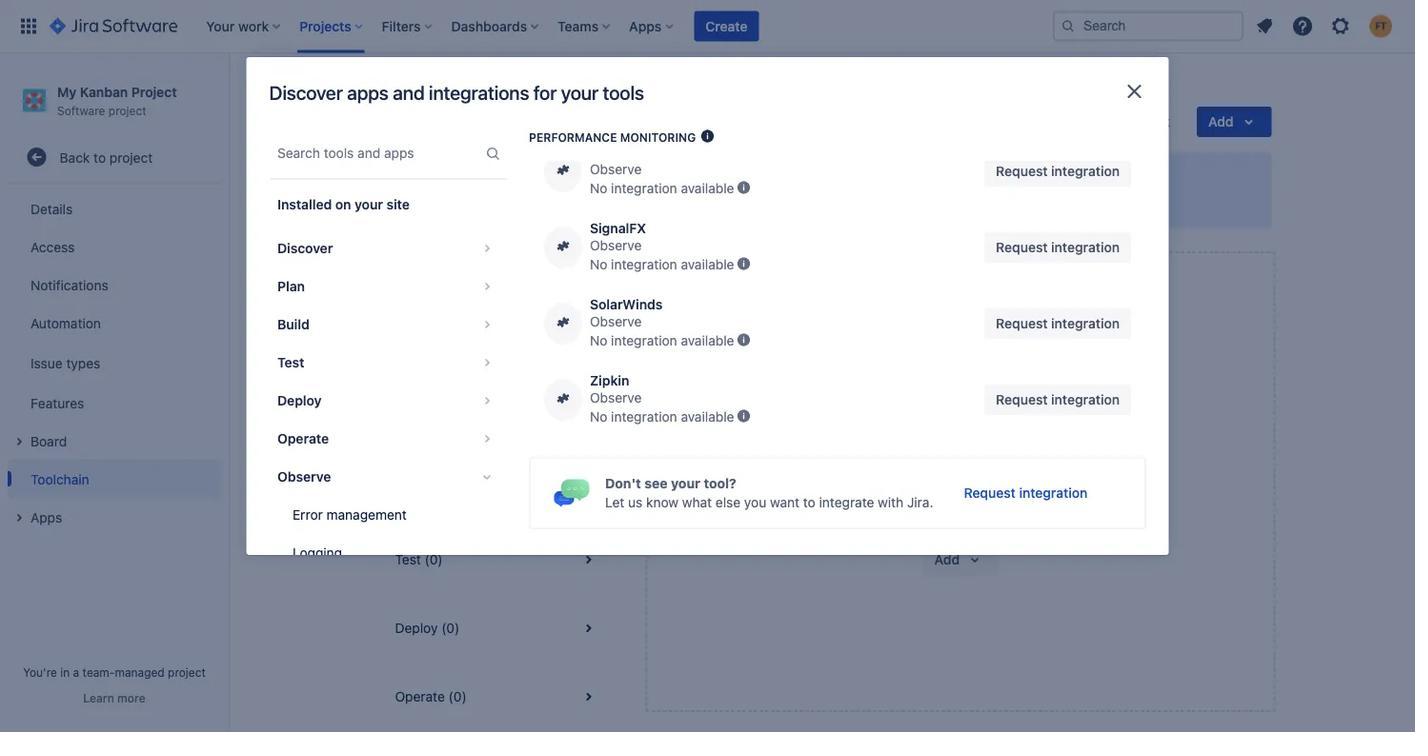 Task type: locate. For each thing, give the bounding box(es) containing it.
chevron icon pointing right image inside discover button
[[475, 237, 498, 260]]

1 horizontal spatial all
[[924, 196, 937, 212]]

2 horizontal spatial project
[[580, 80, 624, 95]]

(0)
[[479, 278, 498, 294], [425, 552, 443, 568], [442, 621, 460, 637], [449, 690, 467, 705]]

learn right here.
[[1008, 196, 1043, 212]]

observe button
[[269, 458, 506, 497]]

0 horizontal spatial for
[[534, 81, 557, 104]]

0 vertical spatial operate
[[277, 431, 329, 447]]

jira.
[[907, 495, 933, 511]]

project,
[[782, 196, 829, 212]]

request integration for zipkin observe
[[996, 392, 1120, 408]]

0 horizontal spatial learn
[[83, 692, 114, 705]]

jira software image
[[50, 15, 178, 38], [50, 15, 178, 38]]

test down error management button
[[395, 552, 421, 568]]

build inside 'build' button
[[277, 317, 309, 333]]

and left ship
[[927, 501, 950, 517]]

1 vertical spatial tell atlassian what integrations your team needs image
[[736, 256, 751, 272]]

project inside my kanban project software project
[[131, 84, 177, 100]]

project inside build your toolchain to improve workflow and ship faster, add your team's tools and work to your project toolchain.
[[977, 520, 1021, 536]]

observe down zipkin
[[590, 390, 641, 406]]

test (0) button
[[372, 526, 623, 595]]

know
[[646, 495, 678, 511]]

management
[[326, 508, 406, 523]]

2 available from the top
[[681, 257, 734, 273]]

1 horizontal spatial kanban
[[464, 80, 510, 95]]

2 chevron icon pointing right image from the top
[[475, 275, 498, 298]]

0 horizontal spatial more
[[117, 692, 146, 705]]

build your toolchain to improve workflow and ship faster, add your team's tools and work to your project toolchain.
[[797, 473, 1124, 536]]

0 vertical spatial toolchain
[[372, 109, 467, 135]]

settings
[[627, 80, 677, 95]]

else
[[715, 495, 740, 511]]

tell atlassian what integrations your team needs image for solarwinds observe
[[736, 333, 751, 348]]

1 horizontal spatial learn more button
[[1008, 194, 1079, 214]]

no
[[590, 181, 607, 196], [590, 257, 607, 273], [590, 333, 607, 349], [590, 409, 607, 425]]

1 horizontal spatial more
[[1047, 196, 1079, 212]]

discover left apps
[[269, 81, 343, 104]]

give feedback
[[1081, 114, 1171, 130]]

observe down signalfx
[[590, 238, 641, 254]]

5 chevron icon pointing right image from the top
[[475, 390, 498, 413]]

kanban
[[464, 80, 510, 95], [80, 84, 128, 100]]

more down managed
[[117, 692, 146, 705]]

1 horizontal spatial toolchain
[[965, 473, 1031, 491]]

improve
[[816, 501, 865, 517]]

learn more button right here.
[[1008, 194, 1079, 214]]

monitoring
[[620, 131, 696, 144]]

test inside group
[[277, 355, 304, 371]]

(0) down error management button
[[425, 552, 443, 568]]

(0) down deploy (0)
[[449, 690, 467, 705]]

observe inside "signalfx observe"
[[590, 238, 641, 254]]

1 vertical spatial tell atlassian what integrations your team needs image
[[736, 409, 751, 424]]

0 horizontal spatial learn more button
[[83, 691, 146, 706]]

build up jira.
[[890, 473, 926, 491]]

project left settings
[[580, 80, 624, 95]]

project down performance
[[549, 168, 599, 186]]

2 tell atlassian what integrations your team needs image from the top
[[736, 256, 751, 272]]

your up performance
[[561, 81, 599, 104]]

no integration available down solarwinds observe
[[590, 333, 734, 349]]

4 available from the top
[[681, 409, 734, 425]]

project inside "welcome to your project toolchain discover integrations for your tools, connect work to your project, and manage it all right here. learn more"
[[549, 168, 599, 186]]

1 vertical spatial tools
[[446, 278, 476, 294]]

1 vertical spatial deploy
[[395, 621, 438, 637]]

tell atlassian what integrations your team needs image for zipkin observe
[[736, 409, 751, 424]]

4 no integration available from the top
[[590, 409, 734, 425]]

kanban inside my kanban project software project
[[80, 84, 128, 100]]

discover up plan
[[277, 241, 333, 256]]

request integration button
[[984, 156, 1131, 187], [984, 233, 1131, 263], [984, 309, 1131, 339], [984, 385, 1131, 416], [952, 479, 1099, 509]]

1 vertical spatial discover
[[426, 196, 479, 212]]

to right want
[[803, 495, 815, 511]]

2 tell atlassian what integrations your team needs image from the top
[[736, 409, 751, 424]]

1 horizontal spatial tools
[[603, 81, 644, 104]]

toolchain
[[603, 168, 669, 186], [965, 473, 1031, 491]]

3 chevron icon pointing right image from the top
[[475, 314, 498, 336]]

project
[[108, 104, 146, 117], [109, 149, 153, 165], [549, 168, 599, 186], [977, 520, 1021, 536], [168, 666, 206, 680]]

0 vertical spatial deploy
[[277, 393, 321, 409]]

build inside build your toolchain to improve workflow and ship faster, add your team's tools and work to your project toolchain.
[[890, 473, 926, 491]]

deploy button
[[269, 382, 506, 420]]

3 no integration available from the top
[[590, 333, 734, 349]]

0 horizontal spatial toolchain
[[31, 472, 89, 487]]

chevron icon pointing right image inside operate button
[[475, 428, 498, 451]]

0 horizontal spatial group
[[8, 184, 221, 543]]

chevron icon pointing right image inside plan button
[[475, 275, 498, 298]]

kanban down primary "element"
[[464, 80, 510, 95]]

1 horizontal spatial deploy
[[395, 621, 438, 637]]

test
[[277, 355, 304, 371], [395, 552, 421, 568]]

issue types link
[[8, 342, 221, 384]]

your right on
[[354, 197, 383, 213]]

chevron icon pointing right image inside the deploy button
[[475, 390, 498, 413]]

discover
[[269, 81, 343, 104], [426, 196, 479, 212], [277, 241, 333, 256]]

1 no integration available from the top
[[590, 181, 734, 196]]

no for solarwinds
[[590, 333, 607, 349]]

my right 'projects'
[[442, 80, 460, 95]]

request integration button for solarwinds observe
[[984, 309, 1131, 339]]

access
[[31, 239, 75, 255]]

details link
[[8, 190, 221, 228]]

toolchain down projects link
[[372, 109, 467, 135]]

3 no from the top
[[590, 333, 607, 349]]

to inside don't see your tool? let us know what else you want to integrate with jira.
[[803, 495, 815, 511]]

test for test
[[277, 355, 304, 371]]

available for solarwinds observe
[[681, 333, 734, 349]]

give
[[1081, 114, 1108, 130]]

0 vertical spatial learn
[[1008, 196, 1043, 212]]

observe
[[590, 162, 641, 177], [590, 238, 641, 254], [590, 314, 641, 330], [590, 390, 641, 406], [277, 469, 331, 485]]

error management button
[[269, 497, 506, 535]]

0 horizontal spatial tools
[[446, 278, 476, 294]]

tool?
[[703, 476, 736, 492]]

0 horizontal spatial my
[[57, 84, 76, 100]]

2 horizontal spatial tools
[[837, 520, 867, 536]]

to
[[94, 149, 106, 165], [495, 168, 510, 186], [735, 196, 748, 212], [803, 495, 815, 511], [931, 520, 943, 536]]

no down "signalfx observe"
[[590, 257, 607, 273]]

work inside build your toolchain to improve workflow and ship faster, add your team's tools and work to your project toolchain.
[[897, 520, 927, 536]]

kanban up software
[[80, 84, 128, 100]]

0 horizontal spatial work
[[702, 196, 732, 212]]

1 vertical spatial for
[[560, 196, 577, 212]]

0 vertical spatial toolchain
[[603, 168, 669, 186]]

observe inside button
[[277, 469, 331, 485]]

0 vertical spatial work
[[702, 196, 732, 212]]

0 horizontal spatial project
[[131, 84, 177, 100]]

1 horizontal spatial build
[[890, 473, 926, 491]]

request for solarwinds observe
[[996, 316, 1048, 332]]

0 vertical spatial all
[[924, 196, 937, 212]]

0 horizontal spatial toolchain
[[603, 168, 669, 186]]

1 vertical spatial integrations
[[483, 196, 556, 212]]

(0) up operate (0)
[[442, 621, 460, 637]]

signalfx logo image
[[551, 235, 574, 258]]

sensu logo image
[[551, 159, 574, 182]]

build down plan
[[277, 317, 309, 333]]

2 vertical spatial discover
[[277, 241, 333, 256]]

operate inside group
[[277, 431, 329, 447]]

toolchain up tools,
[[603, 168, 669, 186]]

want
[[770, 495, 799, 511]]

0 horizontal spatial deploy
[[277, 393, 321, 409]]

apps image image
[[553, 480, 590, 508]]

issue
[[31, 355, 63, 371]]

chevron icon pointing right image for deploy
[[475, 390, 498, 413]]

test down plan
[[277, 355, 304, 371]]

2 no integration available from the top
[[590, 257, 734, 273]]

learn more button down you're in a team-managed project
[[83, 691, 146, 706]]

observe for solarwinds
[[590, 314, 641, 330]]

no integration available down "signalfx observe"
[[590, 257, 734, 273]]

0 horizontal spatial build
[[277, 317, 309, 333]]

6 chevron icon pointing right image from the top
[[475, 428, 498, 451]]

Search tools and apps field
[[271, 136, 481, 171]]

performance monitoring
[[529, 131, 696, 144]]

manage
[[859, 196, 908, 212]]

observe up error at the left bottom
[[277, 469, 331, 485]]

don't
[[605, 476, 641, 492]]

no down solarwinds observe
[[590, 333, 607, 349]]

work right connect
[[702, 196, 732, 212]]

all inside button
[[428, 278, 442, 294]]

for inside "welcome to your project toolchain discover integrations for your tools, connect work to your project, and manage it all right here. learn more"
[[560, 196, 577, 212]]

plan button
[[269, 268, 506, 306]]

no integration available down monitoring
[[590, 181, 734, 196]]

my kanban project software project
[[57, 84, 177, 117]]

0 horizontal spatial test
[[277, 355, 304, 371]]

my inside my kanban project software project
[[57, 84, 76, 100]]

1 horizontal spatial test
[[395, 552, 421, 568]]

project right managed
[[168, 666, 206, 680]]

1 vertical spatial toolchain
[[31, 472, 89, 487]]

for inside dialog
[[534, 81, 557, 104]]

and right apps
[[393, 81, 425, 104]]

1 tell atlassian what integrations your team needs image from the top
[[736, 180, 751, 195]]

tools right view
[[446, 278, 476, 294]]

tell atlassian what integrations your team needs image
[[736, 333, 751, 348], [736, 409, 751, 424]]

connect
[[649, 196, 699, 212]]

observe down solarwinds
[[590, 314, 641, 330]]

project for my kanban project
[[514, 80, 557, 95]]

1 tell atlassian what integrations your team needs image from the top
[[736, 333, 751, 348]]

notifications
[[31, 277, 108, 293]]

0 vertical spatial tell atlassian what integrations your team needs image
[[736, 333, 751, 348]]

faster,
[[983, 501, 1022, 517]]

observe for signalfx
[[590, 238, 641, 254]]

learn
[[1008, 196, 1043, 212], [83, 692, 114, 705]]

discover inside "welcome to your project toolchain discover integrations for your tools, connect work to your project, and manage it all right here. learn more"
[[426, 196, 479, 212]]

to down jira.
[[931, 520, 943, 536]]

0 vertical spatial discover
[[269, 81, 343, 104]]

1 horizontal spatial toolchain
[[372, 109, 467, 135]]

discover down welcome
[[426, 196, 479, 212]]

0 horizontal spatial operate
[[277, 431, 329, 447]]

1 horizontal spatial for
[[560, 196, 577, 212]]

ship
[[954, 501, 979, 517]]

group
[[8, 184, 221, 543], [269, 224, 506, 655]]

create button
[[694, 11, 759, 41]]

1 vertical spatial operate
[[395, 690, 445, 705]]

your up what
[[671, 476, 700, 492]]

project right software
[[108, 104, 146, 117]]

no integration available for solarwinds observe
[[590, 333, 734, 349]]

find, trace, and fix latency issues image
[[699, 129, 715, 144]]

operate
[[277, 431, 329, 447], [395, 690, 445, 705]]

1 chevron icon pointing right image from the top
[[475, 237, 498, 260]]

deploy inside deploy (0) button
[[395, 621, 438, 637]]

installed on your site button
[[269, 186, 506, 224]]

operate up error at the left bottom
[[277, 431, 329, 447]]

more right here.
[[1047, 196, 1079, 212]]

chevron icon pointing right image for plan
[[475, 275, 498, 298]]

observe inside solarwinds observe
[[590, 314, 641, 330]]

automation
[[31, 315, 101, 331]]

my up software
[[57, 84, 76, 100]]

project
[[514, 80, 557, 95], [580, 80, 624, 95], [131, 84, 177, 100]]

project down primary "element"
[[514, 80, 557, 95]]

1 horizontal spatial operate
[[395, 690, 445, 705]]

all right view
[[428, 278, 442, 294]]

toolchain
[[372, 109, 467, 135], [31, 472, 89, 487]]

features link
[[8, 384, 221, 422]]

operate down deploy (0)
[[395, 690, 445, 705]]

integration
[[1051, 163, 1120, 179], [611, 181, 677, 196], [1051, 240, 1120, 255], [611, 257, 677, 273], [1051, 316, 1120, 332], [611, 333, 677, 349], [1051, 392, 1120, 408], [611, 409, 677, 425], [1019, 486, 1087, 501]]

and
[[393, 81, 425, 104], [833, 196, 856, 212], [927, 501, 950, 517], [871, 520, 894, 536]]

close modal image
[[1123, 80, 1146, 103]]

add
[[1025, 501, 1048, 517]]

2 vertical spatial tools
[[837, 520, 867, 536]]

tools up performance monitoring
[[603, 81, 644, 104]]

1 vertical spatial more
[[117, 692, 146, 705]]

all right it at the right of page
[[924, 196, 937, 212]]

installed
[[277, 197, 331, 213]]

no for signalfx
[[590, 257, 607, 273]]

0 horizontal spatial kanban
[[80, 84, 128, 100]]

Search field
[[1053, 11, 1244, 41]]

project inside the 'my kanban project' link
[[514, 80, 557, 95]]

1 horizontal spatial group
[[269, 224, 506, 655]]

operate button
[[269, 420, 506, 458]]

solarwinds logo image
[[551, 311, 574, 334]]

deploy inside the deploy button
[[277, 393, 321, 409]]

2 no from the top
[[590, 257, 607, 273]]

1 vertical spatial work
[[897, 520, 927, 536]]

solarwinds observe
[[590, 297, 662, 330]]

1 vertical spatial test
[[395, 552, 421, 568]]

plan
[[277, 279, 305, 295]]

zipkin logo image
[[551, 387, 574, 410]]

discover apps and integrations for your tools
[[269, 81, 644, 104]]

(0) for deploy (0)
[[442, 621, 460, 637]]

1 horizontal spatial project
[[514, 80, 557, 95]]

your
[[561, 81, 599, 104], [513, 168, 545, 186], [580, 196, 607, 212], [751, 196, 779, 212], [354, 197, 383, 213], [930, 473, 962, 491], [671, 476, 700, 492], [1052, 501, 1079, 517], [947, 520, 974, 536]]

to inside build your toolchain to improve workflow and ship faster, add your team's tools and work to your project toolchain.
[[931, 520, 943, 536]]

0 vertical spatial for
[[534, 81, 557, 104]]

details
[[31, 201, 73, 217]]

and right project, on the top of page
[[833, 196, 856, 212]]

error management
[[292, 508, 406, 523]]

1 horizontal spatial my
[[442, 80, 460, 95]]

toolchain up faster, at the right bottom of the page
[[965, 473, 1031, 491]]

4 no from the top
[[590, 409, 607, 425]]

give feedback button
[[1042, 107, 1182, 137]]

tools down improve
[[837, 520, 867, 536]]

request integration for signalfx observe
[[996, 240, 1120, 255]]

zipkin observe
[[590, 373, 641, 406]]

0 horizontal spatial all
[[428, 278, 442, 294]]

discover inside button
[[277, 241, 333, 256]]

0 vertical spatial tell atlassian what integrations your team needs image
[[736, 180, 751, 195]]

chevron icon pointing right image for operate
[[475, 428, 498, 451]]

tools,
[[611, 196, 645, 212]]

for up performance
[[534, 81, 557, 104]]

project down faster, at the right bottom of the page
[[977, 520, 1021, 536]]

toolchain inside build your toolchain to improve workflow and ship faster, add your team's tools and work to your project toolchain.
[[965, 473, 1031, 491]]

work down workflow
[[897, 520, 927, 536]]

and inside "welcome to your project toolchain discover integrations for your tools, connect work to your project, and manage it all right here. learn more"
[[833, 196, 856, 212]]

(0) inside button
[[449, 690, 467, 705]]

feedback
[[1112, 114, 1171, 130]]

4 chevron icon pointing right image from the top
[[475, 352, 498, 375]]

learn down team-
[[83, 692, 114, 705]]

integrations down sensu logo
[[483, 196, 556, 212]]

chevron icon pointing right image inside test button
[[475, 352, 498, 375]]

1 vertical spatial all
[[428, 278, 442, 294]]

0 vertical spatial tools
[[603, 81, 644, 104]]

tell atlassian what integrations your team needs image
[[736, 180, 751, 195], [736, 256, 751, 272]]

1 vertical spatial learn more button
[[83, 691, 146, 706]]

operate (0) button
[[372, 663, 623, 732]]

discover button
[[269, 230, 506, 268]]

0 vertical spatial build
[[277, 317, 309, 333]]

apps
[[31, 510, 62, 525]]

no integration available down zipkin observe on the left of the page
[[590, 409, 734, 425]]

0 vertical spatial integrations
[[429, 81, 529, 104]]

for
[[534, 81, 557, 104], [560, 196, 577, 212]]

3 available from the top
[[681, 333, 734, 349]]

1 vertical spatial build
[[890, 473, 926, 491]]

request integration
[[996, 163, 1120, 179], [996, 240, 1120, 255], [996, 316, 1120, 332], [996, 392, 1120, 408], [964, 486, 1087, 501]]

all inside "welcome to your project toolchain discover integrations for your tools, connect work to your project, and manage it all right here. learn more"
[[924, 196, 937, 212]]

toolchain down board
[[31, 472, 89, 487]]

project up details link
[[109, 149, 153, 165]]

operate for operate (0)
[[395, 690, 445, 705]]

integrations
[[429, 81, 529, 104], [483, 196, 556, 212]]

chevron icon pointing right image inside 'build' button
[[475, 314, 498, 336]]

group inside discover apps and integrations for your tools dialog
[[269, 224, 506, 655]]

project up back to project link
[[131, 84, 177, 100]]

group containing discover
[[269, 224, 506, 655]]

for down sensu logo
[[560, 196, 577, 212]]

integrations down primary "element"
[[429, 81, 529, 104]]

chevron icon pointing right image for discover
[[475, 237, 498, 260]]

apps button
[[8, 499, 221, 537]]

primary element
[[11, 0, 1053, 53]]

no left tools,
[[590, 181, 607, 196]]

chevron icon pointing right image
[[475, 237, 498, 260], [475, 275, 498, 298], [475, 314, 498, 336], [475, 352, 498, 375], [475, 390, 498, 413], [475, 428, 498, 451]]

request integration button for signalfx observe
[[984, 233, 1131, 263]]

0 vertical spatial more
[[1047, 196, 1079, 212]]

to
[[797, 501, 812, 517]]

group containing details
[[8, 184, 221, 543]]

1 horizontal spatial learn
[[1008, 196, 1043, 212]]

build
[[277, 317, 309, 333], [890, 473, 926, 491]]

1 vertical spatial toolchain
[[965, 473, 1031, 491]]

to left project, on the top of page
[[735, 196, 748, 212]]

0 vertical spatial test
[[277, 355, 304, 371]]

project settings link
[[580, 76, 677, 99]]

no for zipkin
[[590, 409, 607, 425]]

1 horizontal spatial work
[[897, 520, 927, 536]]

(0) for test (0)
[[425, 552, 443, 568]]

no down zipkin observe on the left of the page
[[590, 409, 607, 425]]



Task type: describe. For each thing, give the bounding box(es) containing it.
tools inside build your toolchain to improve workflow and ship faster, add your team's tools and work to your project toolchain.
[[837, 520, 867, 536]]

zipkin
[[590, 373, 629, 389]]

deploy for deploy (0)
[[395, 621, 438, 637]]

your down ship
[[947, 520, 974, 536]]

us
[[628, 495, 642, 511]]

you
[[744, 495, 766, 511]]

your up jira.
[[930, 473, 962, 491]]

available for signalfx observe
[[681, 257, 734, 273]]

a
[[73, 666, 79, 680]]

it
[[912, 196, 920, 212]]

build for build your toolchain to improve workflow and ship faster, add your team's tools and work to your project toolchain.
[[890, 473, 926, 491]]

discover for discover
[[277, 241, 333, 256]]

available for zipkin observe
[[681, 409, 734, 425]]

deploy (0) button
[[372, 595, 623, 663]]

board
[[31, 434, 67, 449]]

0 vertical spatial learn more button
[[1008, 194, 1079, 214]]

apps
[[347, 81, 389, 104]]

view all tools (0) button
[[372, 252, 623, 320]]

learn inside "welcome to your project toolchain discover integrations for your tools, connect work to your project, and manage it all right here. learn more"
[[1008, 196, 1043, 212]]

solarwinds
[[590, 297, 662, 313]]

back
[[60, 149, 90, 165]]

integrations inside "welcome to your project toolchain discover integrations for your tools, connect work to your project, and manage it all right here. learn more"
[[483, 196, 556, 212]]

operate (0)
[[395, 690, 467, 705]]

you're
[[23, 666, 57, 680]]

my for my kanban project
[[442, 80, 460, 95]]

deploy (0)
[[395, 621, 460, 637]]

with
[[878, 495, 903, 511]]

my kanban project
[[442, 80, 557, 95]]

integrate
[[819, 495, 874, 511]]

signalfx
[[590, 221, 646, 236]]

projects link
[[368, 76, 419, 99]]

test for test (0)
[[395, 552, 421, 568]]

view
[[395, 278, 425, 294]]

in
[[60, 666, 70, 680]]

observe down performance monitoring
[[590, 162, 641, 177]]

right
[[941, 196, 969, 212]]

back to project
[[60, 149, 153, 165]]

create banner
[[0, 0, 1415, 53]]

project for my kanban project software project
[[131, 84, 177, 100]]

your left sensu logo
[[513, 168, 545, 186]]

project inside my kanban project software project
[[108, 104, 146, 117]]

managed
[[115, 666, 165, 680]]

welcome to your project toolchain discover integrations for your tools, connect work to your project, and manage it all right here. learn more
[[426, 168, 1079, 212]]

observe for zipkin
[[590, 390, 641, 406]]

and inside discover apps and integrations for your tools dialog
[[393, 81, 425, 104]]

toolchain inside "welcome to your project toolchain discover integrations for your tools, connect work to your project, and manage it all right here. learn more"
[[603, 168, 669, 186]]

work inside "welcome to your project toolchain discover integrations for your tools, connect work to your project, and manage it all right here. learn more"
[[702, 196, 732, 212]]

to right back in the left top of the page
[[94, 149, 106, 165]]

request for signalfx observe
[[996, 240, 1048, 255]]

(0) right view
[[479, 278, 498, 294]]

team-
[[83, 666, 115, 680]]

build for build
[[277, 317, 309, 333]]

1 available from the top
[[681, 181, 734, 196]]

toolchain.
[[1024, 520, 1084, 536]]

(0) for operate (0)
[[449, 690, 467, 705]]

tools inside button
[[446, 278, 476, 294]]

to right welcome
[[495, 168, 510, 186]]

request integration for solarwinds observe
[[996, 316, 1120, 332]]

logging button
[[269, 535, 506, 573]]

features
[[31, 395, 84, 411]]

chevron icon pointing down image
[[475, 466, 498, 489]]

more inside "welcome to your project toolchain discover integrations for your tools, connect work to your project, and manage it all right here. learn more"
[[1047, 196, 1079, 212]]

workflow
[[868, 501, 924, 517]]

your inside button
[[354, 197, 383, 213]]

discover apps and integrations for your tools dialog
[[246, 57, 1169, 699]]

back to project link
[[8, 138, 221, 177]]

notifications link
[[8, 266, 221, 304]]

board button
[[8, 422, 221, 461]]

kanban for my kanban project
[[464, 80, 510, 95]]

my for my kanban project software project
[[57, 84, 76, 100]]

view all tools (0)
[[395, 278, 498, 294]]

logging
[[292, 546, 342, 561]]

your inside don't see your tool? let us know what else you want to integrate with jira.
[[671, 476, 700, 492]]

your left tools,
[[580, 196, 607, 212]]

no integration available for signalfx observe
[[590, 257, 734, 273]]

request for zipkin observe
[[996, 392, 1048, 408]]

error
[[292, 508, 322, 523]]

team's
[[1083, 501, 1124, 517]]

request integration button for zipkin observe
[[984, 385, 1131, 416]]

what
[[682, 495, 712, 511]]

chevron icon pointing right image for build
[[475, 314, 498, 336]]

deploy for deploy
[[277, 393, 321, 409]]

1 vertical spatial learn
[[83, 692, 114, 705]]

no integration available for zipkin observe
[[590, 409, 734, 425]]

search image
[[1061, 19, 1076, 34]]

1 no from the top
[[590, 181, 607, 196]]

tools inside dialog
[[603, 81, 644, 104]]

project inside project settings link
[[580, 80, 624, 95]]

chevron icon pointing right image for test
[[475, 352, 498, 375]]

performance
[[529, 131, 617, 144]]

let
[[605, 495, 624, 511]]

you're in a team-managed project
[[23, 666, 206, 680]]

test button
[[269, 344, 506, 382]]

signalfx observe
[[590, 221, 646, 254]]

discover for discover apps and integrations for your tools
[[269, 81, 343, 104]]

automation link
[[8, 304, 221, 342]]

types
[[66, 355, 100, 371]]

test (0)
[[395, 552, 443, 568]]

and down workflow
[[871, 520, 894, 536]]

on
[[335, 197, 351, 213]]

software
[[57, 104, 105, 117]]

don't see your tool? let us know what else you want to integrate with jira.
[[605, 476, 933, 511]]

project settings
[[580, 80, 677, 95]]

kanban for my kanban project software project
[[80, 84, 128, 100]]

issue types
[[31, 355, 100, 371]]

your up toolchain.
[[1052, 501, 1079, 517]]

integrations inside dialog
[[429, 81, 529, 104]]

operate for operate
[[277, 431, 329, 447]]

create
[[706, 18, 748, 34]]

site
[[386, 197, 409, 213]]

my kanban project link
[[442, 76, 557, 99]]

toolchain link
[[8, 461, 221, 499]]

your left project, on the top of page
[[751, 196, 779, 212]]

access link
[[8, 228, 221, 266]]

installed on your site
[[277, 197, 409, 213]]



Task type: vqa. For each thing, say whether or not it's contained in the screenshot.
SignalFX Observe Request integration button
yes



